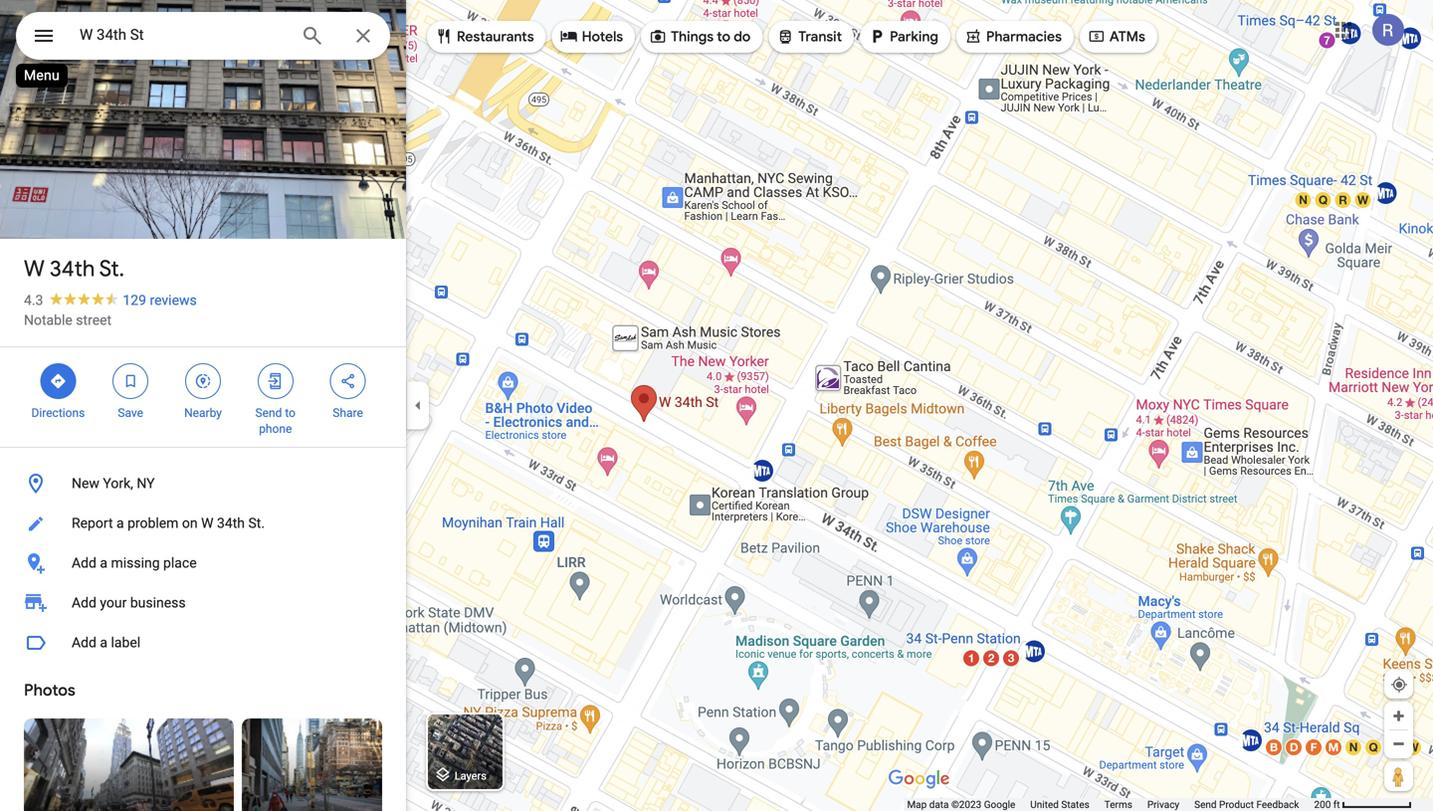 Task type: describe. For each thing, give the bounding box(es) containing it.
send for send product feedback
[[1195, 799, 1217, 811]]

layers
[[455, 770, 487, 782]]

directions
[[31, 406, 85, 420]]

4.3
[[24, 292, 43, 309]]


[[339, 370, 357, 392]]

google maps element
[[0, 0, 1434, 811]]

pharmacies
[[987, 28, 1062, 46]]

 transit
[[777, 25, 842, 47]]

add a missing place button
[[0, 544, 406, 583]]

129 reviews element
[[123, 292, 197, 309]]

restaurants
[[457, 28, 534, 46]]

0 vertical spatial st.
[[99, 255, 124, 283]]

129
[[123, 292, 146, 309]]

to inside  things to do
[[717, 28, 731, 46]]

report
[[72, 515, 113, 532]]

map
[[907, 799, 927, 811]]

transit
[[799, 28, 842, 46]]


[[267, 370, 285, 392]]

add for add a label
[[72, 635, 96, 651]]

a for label
[[100, 635, 108, 651]]

data
[[930, 799, 949, 811]]

 atms
[[1088, 25, 1146, 47]]

zoom in image
[[1392, 709, 1407, 724]]

united states
[[1031, 799, 1090, 811]]

129 reviews
[[123, 292, 197, 309]]

4.3 stars image
[[43, 292, 123, 305]]

report a problem on w 34th st. button
[[0, 504, 406, 544]]

200
[[1315, 799, 1331, 811]]

W 34th St field
[[16, 12, 390, 60]]

34th inside button
[[217, 515, 245, 532]]

do
[[734, 28, 751, 46]]

label
[[111, 635, 141, 651]]


[[435, 25, 453, 47]]

©2023
[[952, 799, 982, 811]]

share
[[333, 406, 363, 420]]

problem
[[127, 515, 179, 532]]

terms
[[1105, 799, 1133, 811]]


[[560, 25, 578, 47]]

phone
[[259, 422, 292, 436]]

google
[[984, 799, 1016, 811]]

nearby
[[184, 406, 222, 420]]

photos
[[24, 680, 75, 701]]

map data ©2023 google
[[907, 799, 1016, 811]]


[[49, 370, 67, 392]]

hotels
[[582, 28, 623, 46]]

none field inside w 34th st field
[[80, 23, 285, 47]]


[[194, 370, 212, 392]]

product
[[1220, 799, 1254, 811]]


[[965, 25, 983, 47]]

united
[[1031, 799, 1059, 811]]

 button
[[16, 12, 72, 64]]

send for send to phone
[[255, 406, 282, 420]]

collapse side panel image
[[407, 395, 429, 417]]

200 ft
[[1315, 799, 1341, 811]]


[[777, 25, 795, 47]]

new york, ny button
[[0, 464, 406, 504]]

send product feedback button
[[1195, 798, 1300, 811]]

york,
[[103, 475, 133, 492]]

send to phone
[[255, 406, 296, 436]]


[[1088, 25, 1106, 47]]

w 34th st. main content
[[0, 0, 406, 811]]

 hotels
[[560, 25, 623, 47]]



Task type: locate. For each thing, give the bounding box(es) containing it.
0 horizontal spatial send
[[255, 406, 282, 420]]

ft
[[1334, 799, 1341, 811]]

1 add from the top
[[72, 555, 96, 571]]

report a problem on w 34th st.
[[72, 515, 265, 532]]

a inside the 'add a missing place' "button"
[[100, 555, 108, 571]]

st. down new york, ny button
[[248, 515, 265, 532]]

 restaurants
[[435, 25, 534, 47]]

atms
[[1110, 28, 1146, 46]]

street
[[76, 312, 112, 329]]

show street view coverage image
[[1385, 762, 1414, 791]]

0 horizontal spatial w
[[24, 255, 45, 283]]

send
[[255, 406, 282, 420], [1195, 799, 1217, 811]]

new
[[72, 475, 99, 492]]

zoom out image
[[1392, 737, 1407, 752]]

2 vertical spatial a
[[100, 635, 108, 651]]

w inside button
[[201, 515, 214, 532]]

add inside button
[[72, 635, 96, 651]]

your
[[100, 595, 127, 611]]

 parking
[[868, 25, 939, 47]]

terms button
[[1105, 798, 1133, 811]]

0 horizontal spatial to
[[285, 406, 296, 420]]

 pharmacies
[[965, 25, 1062, 47]]

 search field
[[16, 12, 390, 64]]

w 34th st.
[[24, 255, 124, 283]]


[[868, 25, 886, 47]]

add your business
[[72, 595, 186, 611]]

add a label
[[72, 635, 141, 651]]

add down report
[[72, 555, 96, 571]]

privacy
[[1148, 799, 1180, 811]]

feedback
[[1257, 799, 1300, 811]]

to left do
[[717, 28, 731, 46]]

a left missing
[[100, 555, 108, 571]]

things
[[671, 28, 714, 46]]

w up 4.3
[[24, 255, 45, 283]]

to up phone on the bottom left of the page
[[285, 406, 296, 420]]

place
[[163, 555, 197, 571]]


[[649, 25, 667, 47]]

0 vertical spatial 34th
[[50, 255, 95, 283]]

2 add from the top
[[72, 595, 96, 611]]

a inside report a problem on w 34th st. button
[[116, 515, 124, 532]]

34th right on
[[217, 515, 245, 532]]

footer
[[907, 798, 1315, 811]]

to inside send to phone
[[285, 406, 296, 420]]

0 vertical spatial w
[[24, 255, 45, 283]]

st. inside button
[[248, 515, 265, 532]]

send inside send product feedback button
[[1195, 799, 1217, 811]]

1 vertical spatial a
[[100, 555, 108, 571]]

new york, ny
[[72, 475, 155, 492]]

0 vertical spatial add
[[72, 555, 96, 571]]

to
[[717, 28, 731, 46], [285, 406, 296, 420]]

st. up 129
[[99, 255, 124, 283]]

on
[[182, 515, 198, 532]]

a
[[116, 515, 124, 532], [100, 555, 108, 571], [100, 635, 108, 651]]

notable street
[[24, 312, 112, 329]]

save
[[118, 406, 143, 420]]

st.
[[99, 255, 124, 283], [248, 515, 265, 532]]

0 vertical spatial to
[[717, 28, 731, 46]]

reviews
[[150, 292, 197, 309]]

1 horizontal spatial send
[[1195, 799, 1217, 811]]

1 horizontal spatial w
[[201, 515, 214, 532]]

a for problem
[[116, 515, 124, 532]]

notable
[[24, 312, 73, 329]]

add a label button
[[0, 623, 406, 663]]

add a missing place
[[72, 555, 197, 571]]

a for missing
[[100, 555, 108, 571]]


[[122, 370, 140, 392]]

a inside add a label button
[[100, 635, 108, 651]]

w right on
[[201, 515, 214, 532]]

footer inside google maps element
[[907, 798, 1315, 811]]

34th
[[50, 255, 95, 283], [217, 515, 245, 532]]

1 horizontal spatial to
[[717, 28, 731, 46]]

1 vertical spatial st.
[[248, 515, 265, 532]]

missing
[[111, 555, 160, 571]]

1 vertical spatial send
[[1195, 799, 1217, 811]]

1 horizontal spatial 34th
[[217, 515, 245, 532]]

add
[[72, 555, 96, 571], [72, 595, 96, 611], [72, 635, 96, 651]]

None field
[[80, 23, 285, 47]]

2 vertical spatial add
[[72, 635, 96, 651]]

add your business link
[[0, 583, 406, 623]]

footer containing map data ©2023 google
[[907, 798, 1315, 811]]

 things to do
[[649, 25, 751, 47]]

send left product
[[1195, 799, 1217, 811]]

1 vertical spatial add
[[72, 595, 96, 611]]

1 horizontal spatial st.
[[248, 515, 265, 532]]

0 horizontal spatial st.
[[99, 255, 124, 283]]

add left "your"
[[72, 595, 96, 611]]

business
[[130, 595, 186, 611]]

add for add a missing place
[[72, 555, 96, 571]]

34th up 4.3 stars image
[[50, 255, 95, 283]]

0 vertical spatial send
[[255, 406, 282, 420]]

parking
[[890, 28, 939, 46]]

add inside "button"
[[72, 555, 96, 571]]

0 vertical spatial a
[[116, 515, 124, 532]]

0 horizontal spatial 34th
[[50, 255, 95, 283]]

ny
[[137, 475, 155, 492]]

200 ft button
[[1315, 799, 1413, 811]]

google account: ruby anderson  
(rubyanndersson@gmail.com) image
[[1373, 14, 1405, 46]]

united states button
[[1031, 798, 1090, 811]]

a left label
[[100, 635, 108, 651]]

add for add your business
[[72, 595, 96, 611]]

1 vertical spatial w
[[201, 515, 214, 532]]

show your location image
[[1391, 676, 1409, 694]]

states
[[1062, 799, 1090, 811]]

send up phone on the bottom left of the page
[[255, 406, 282, 420]]

send product feedback
[[1195, 799, 1300, 811]]

send inside send to phone
[[255, 406, 282, 420]]

actions for w 34th st. region
[[0, 347, 406, 447]]

3 add from the top
[[72, 635, 96, 651]]


[[32, 21, 56, 50]]

1 vertical spatial 34th
[[217, 515, 245, 532]]

1 vertical spatial to
[[285, 406, 296, 420]]

add left label
[[72, 635, 96, 651]]

privacy button
[[1148, 798, 1180, 811]]

a right report
[[116, 515, 124, 532]]

w
[[24, 255, 45, 283], [201, 515, 214, 532]]



Task type: vqa. For each thing, say whether or not it's contained in the screenshot.
St
no



